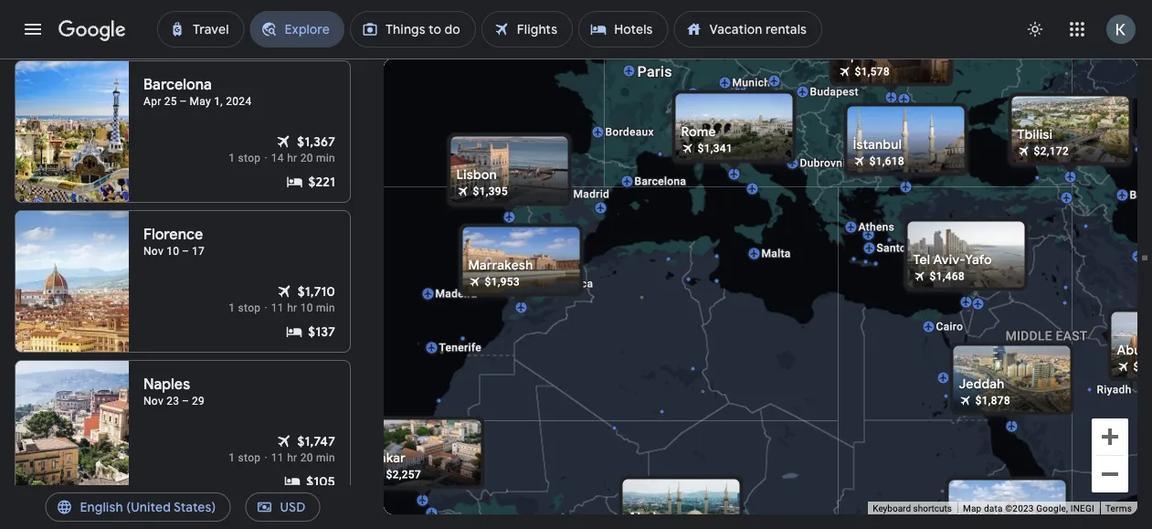 Task type: describe. For each thing, give the bounding box(es) containing it.
20 for barcelona
[[300, 152, 313, 164]]

luxor
[[951, 371, 979, 384]]

1341 US dollars text field
[[698, 142, 733, 155]]

marrakesh
[[468, 257, 533, 274]]

venice
[[740, 116, 775, 129]]

$1,468
[[930, 270, 965, 283]]

shortcuts
[[913, 503, 952, 514]]

min for naples
[[316, 451, 335, 464]]

2172 US dollars text field
[[1034, 145, 1069, 158]]

1395 US dollars text field
[[473, 185, 508, 198]]

kraków
[[819, 45, 857, 58]]

11 for naples
[[271, 451, 284, 464]]

$1,395
[[473, 185, 508, 198]]

apr
[[143, 95, 161, 108]]

11 hr 10 min
[[271, 302, 335, 314]]

$221
[[308, 174, 335, 190]]

nice
[[688, 142, 711, 155]]

$2,0
[[1133, 360, 1152, 373]]

14
[[271, 152, 284, 164]]

munich
[[732, 76, 770, 89]]

barcelona for barcelona
[[635, 175, 686, 188]]

14 hr 20 min
[[271, 152, 335, 164]]

stop for naples
[[238, 451, 261, 464]]

$1,953
[[485, 275, 520, 288]]

google,
[[1036, 503, 1068, 514]]

states)
[[174, 499, 216, 515]]

lisbon
[[456, 167, 497, 183]]

(united
[[126, 499, 171, 515]]

paris
[[637, 63, 672, 80]]

keyboard shortcuts
[[873, 503, 952, 514]]

middle east
[[1006, 328, 1088, 343]]

dakar $2,257
[[370, 450, 421, 481]]

tel
[[913, 252, 930, 268]]

florence for florence
[[729, 141, 773, 154]]

addis
[[954, 510, 989, 527]]

bordeaux
[[605, 126, 654, 138]]

madrid
[[573, 188, 610, 201]]

athens
[[858, 221, 895, 233]]

east
[[1056, 328, 1088, 343]]

map data ©2023 google, inegi
[[963, 503, 1095, 514]]

1 stop for barcelona
[[229, 152, 261, 164]]

d
[[1145, 342, 1152, 359]]

$1,710
[[298, 283, 335, 300]]

©2023
[[1005, 503, 1034, 514]]

usd
[[280, 499, 306, 515]]

1618 US dollars text field
[[869, 155, 905, 168]]

porto
[[522, 178, 551, 191]]

1,
[[214, 95, 223, 108]]

florence for florence nov 10 – 17
[[143, 225, 203, 244]]

addis ababa
[[954, 510, 1032, 527]]

bah
[[1137, 368, 1152, 381]]

min for florence
[[316, 302, 335, 314]]

2257 US dollars text field
[[386, 468, 421, 481]]

1 stop for naples
[[229, 451, 261, 464]]

abu
[[1117, 342, 1142, 359]]

english (united states)
[[80, 499, 216, 515]]

$1,618
[[869, 155, 905, 168]]

dakar
[[370, 450, 406, 466]]

addis ababa button
[[942, 473, 1073, 529]]

abuja
[[628, 509, 664, 526]]

abuja button
[[615, 472, 747, 529]]

1 stop for florence
[[229, 302, 261, 314]]

221 US dollars text field
[[308, 173, 335, 191]]

rome
[[681, 124, 716, 140]]

min for barcelona
[[316, 152, 335, 164]]

english (united states) button
[[45, 485, 231, 529]]

dubrovnik
[[800, 157, 852, 169]]

iași
[[838, 47, 859, 64]]

$105
[[306, 473, 335, 490]]

$1,578
[[855, 65, 890, 78]]

milan
[[708, 116, 736, 129]]

middle
[[1006, 328, 1052, 343]]

1468 US dollars text field
[[930, 270, 965, 283]]

terms
[[1105, 503, 1132, 514]]

23 – 29
[[167, 395, 205, 408]]

hr for florence
[[287, 302, 297, 314]]

11 hr 20 min
[[271, 451, 335, 464]]



Task type: vqa. For each thing, say whether or not it's contained in the screenshot.
the middle Add
no



Task type: locate. For each thing, give the bounding box(es) containing it.
$137
[[308, 323, 335, 340]]

casablanca
[[533, 277, 593, 290]]

2 vertical spatial 1
[[229, 451, 235, 464]]

barcelona up 25 – may at left
[[143, 75, 212, 94]]

1 1 from the top
[[229, 152, 235, 164]]

min down 1747 us dollars text field
[[316, 451, 335, 464]]

11 for florence
[[271, 302, 284, 314]]

2024
[[226, 95, 252, 108]]

2 hr from the top
[[287, 302, 297, 314]]

$1,341
[[698, 142, 733, 155]]

naples
[[143, 375, 190, 394]]

santorini
[[877, 242, 923, 254]]

1710 US dollars text field
[[298, 282, 335, 301]]

tel aviv-yafo
[[913, 252, 992, 268]]

hr for barcelona
[[287, 152, 297, 164]]

ababa
[[992, 510, 1032, 527]]

nov inside naples nov 23 – 29
[[143, 395, 164, 408]]

0 vertical spatial min
[[316, 152, 335, 164]]

0 vertical spatial 20
[[300, 152, 313, 164]]

1 left 14
[[229, 152, 235, 164]]

baku
[[1130, 189, 1152, 201]]

2 stop from the top
[[238, 302, 261, 314]]

min
[[316, 152, 335, 164], [316, 302, 335, 314], [316, 451, 335, 464]]

nov for florence
[[143, 245, 164, 258]]

0 vertical spatial hr
[[287, 152, 297, 164]]

2 min from the top
[[316, 302, 335, 314]]

hr for naples
[[287, 451, 297, 464]]

stop left 14
[[238, 152, 261, 164]]

1953 US dollars text field
[[485, 275, 520, 288]]

10
[[300, 302, 313, 314]]

aviv-
[[933, 252, 965, 268]]

barcelona for barcelona apr 25 – may 1, 2024
[[143, 75, 212, 94]]

105 US dollars text field
[[306, 472, 335, 491]]

2 1 stop from the top
[[229, 302, 261, 314]]

florence
[[729, 141, 773, 154], [143, 225, 203, 244]]

barcelona apr 25 – may 1, 2024
[[143, 75, 252, 108]]

0 vertical spatial 1
[[229, 152, 235, 164]]

stop left 11 hr 10 min
[[238, 302, 261, 314]]

1 stop
[[229, 152, 261, 164], [229, 302, 261, 314], [229, 451, 261, 464]]

florence inside florence nov 10 – 17
[[143, 225, 203, 244]]

1 1 stop from the top
[[229, 152, 261, 164]]

0 vertical spatial 11
[[271, 302, 284, 314]]

1 vertical spatial barcelona
[[635, 175, 686, 188]]

1 hr from the top
[[287, 152, 297, 164]]

change appearance image
[[1013, 7, 1057, 51]]

2 20 from the top
[[300, 451, 313, 464]]

terms link
[[1105, 503, 1132, 514]]

20 for naples
[[300, 451, 313, 464]]

1 vertical spatial hr
[[287, 302, 297, 314]]

$1,367
[[297, 133, 335, 150]]

1 vertical spatial nov
[[143, 395, 164, 408]]

1 left 11 hr 20 min
[[229, 451, 235, 464]]

min down the '$1,367' at top left
[[316, 152, 335, 164]]

yafo
[[965, 252, 992, 268]]

nov for naples
[[143, 395, 164, 408]]

1 11 from the top
[[271, 302, 284, 314]]

1 vertical spatial florence
[[143, 225, 203, 244]]

inegi
[[1071, 503, 1095, 514]]

main menu image
[[22, 18, 44, 40]]

1367 US dollars text field
[[297, 132, 335, 151]]

1 min from the top
[[316, 152, 335, 164]]

20 down $1,367 text field
[[300, 152, 313, 164]]

2 11 from the top
[[271, 451, 284, 464]]

3 1 from the top
[[229, 451, 235, 464]]

keyboard shortcuts button
[[873, 502, 952, 515]]

jeddah
[[959, 376, 1005, 392]]

20 down 1747 us dollars text field
[[300, 451, 313, 464]]

1 left 11 hr 10 min
[[229, 302, 235, 314]]

0 horizontal spatial florence
[[143, 225, 203, 244]]

$1,878
[[975, 394, 1011, 407]]

1 horizontal spatial florence
[[729, 141, 773, 154]]

3 min from the top
[[316, 451, 335, 464]]

1 vertical spatial stop
[[238, 302, 261, 314]]

stop for florence
[[238, 302, 261, 314]]

nov down naples
[[143, 395, 164, 408]]

10 – 17
[[167, 245, 205, 258]]

3 hr from the top
[[287, 451, 297, 464]]

1 vertical spatial 11
[[271, 451, 284, 464]]

budapest
[[810, 85, 859, 98]]

keyboard
[[873, 503, 911, 514]]

$2,257
[[386, 468, 421, 481]]

tenerife
[[439, 341, 482, 354]]

nov inside florence nov 10 – 17
[[143, 245, 164, 258]]

map region
[[357, 0, 1152, 529]]

barcelona
[[143, 75, 212, 94], [635, 175, 686, 188]]

1 stop left 11 hr 10 min
[[229, 302, 261, 314]]

stop for barcelona
[[238, 152, 261, 164]]

1578 US dollars text field
[[855, 65, 890, 78]]

2 vertical spatial min
[[316, 451, 335, 464]]

florence down venice
[[729, 141, 773, 154]]

$2,172
[[1034, 145, 1069, 158]]

1 20 from the top
[[300, 152, 313, 164]]

1 for florence
[[229, 302, 235, 314]]

barcelona inside barcelona apr 25 – may 1, 2024
[[143, 75, 212, 94]]

1 vertical spatial 1 stop
[[229, 302, 261, 314]]

barcelona down bordeaux
[[635, 175, 686, 188]]

stop
[[238, 152, 261, 164], [238, 302, 261, 314], [238, 451, 261, 464]]

1 stop left 11 hr 20 min
[[229, 451, 261, 464]]

loading results progress bar
[[0, 58, 1152, 62]]

11
[[271, 302, 284, 314], [271, 451, 284, 464]]

cairo
[[936, 320, 963, 333]]

1 stop left 14
[[229, 152, 261, 164]]

nov
[[143, 245, 164, 258], [143, 395, 164, 408]]

20
[[300, 152, 313, 164], [300, 451, 313, 464]]

0 horizontal spatial barcelona
[[143, 75, 212, 94]]

0 vertical spatial nov
[[143, 245, 164, 258]]

florence inside map "region"
[[729, 141, 773, 154]]

1 horizontal spatial barcelona
[[635, 175, 686, 188]]

$1,747
[[297, 433, 335, 450]]

abu d
[[1117, 342, 1152, 359]]

1 vertical spatial min
[[316, 302, 335, 314]]

madeira
[[435, 287, 477, 300]]

1 stop from the top
[[238, 152, 261, 164]]

stop left 11 hr 20 min
[[238, 451, 261, 464]]

barcelona inside map "region"
[[635, 175, 686, 188]]

1 vertical spatial 1
[[229, 302, 235, 314]]

1
[[229, 152, 235, 164], [229, 302, 235, 314], [229, 451, 235, 464]]

2055 US dollars text field
[[1133, 360, 1152, 373]]

1 nov from the top
[[143, 245, 164, 258]]

florence nov 10 – 17
[[143, 225, 205, 258]]

hr
[[287, 152, 297, 164], [287, 302, 297, 314], [287, 451, 297, 464]]

nov left 10 – 17
[[143, 245, 164, 258]]

data
[[984, 503, 1003, 514]]

137 US dollars text field
[[308, 323, 335, 341]]

english
[[80, 499, 123, 515]]

3 stop from the top
[[238, 451, 261, 464]]

antalya
[[931, 235, 969, 248]]

0 vertical spatial stop
[[238, 152, 261, 164]]

malta
[[762, 247, 791, 260]]

i̇stanbul
[[853, 137, 902, 153]]

1 vertical spatial 20
[[300, 451, 313, 464]]

0 vertical spatial barcelona
[[143, 75, 212, 94]]

min down $1,710
[[316, 302, 335, 314]]

0 vertical spatial florence
[[729, 141, 773, 154]]

1 for naples
[[229, 451, 235, 464]]

2 vertical spatial 1 stop
[[229, 451, 261, 464]]

1 for barcelona
[[229, 152, 235, 164]]

usd button
[[245, 485, 320, 529]]

naples nov 23 – 29
[[143, 375, 205, 408]]

florence up 10 – 17
[[143, 225, 203, 244]]

2 vertical spatial hr
[[287, 451, 297, 464]]

0 vertical spatial 1 stop
[[229, 152, 261, 164]]

riyadh
[[1097, 383, 1132, 396]]

tbilisi
[[1017, 127, 1053, 143]]

1878 US dollars text field
[[975, 394, 1011, 407]]

2 nov from the top
[[143, 395, 164, 408]]

25 – may
[[164, 95, 211, 108]]

2 vertical spatial stop
[[238, 451, 261, 464]]

1747 US dollars text field
[[297, 432, 335, 450]]

3 1 stop from the top
[[229, 451, 261, 464]]

map
[[963, 503, 982, 514]]

2 1 from the top
[[229, 302, 235, 314]]



